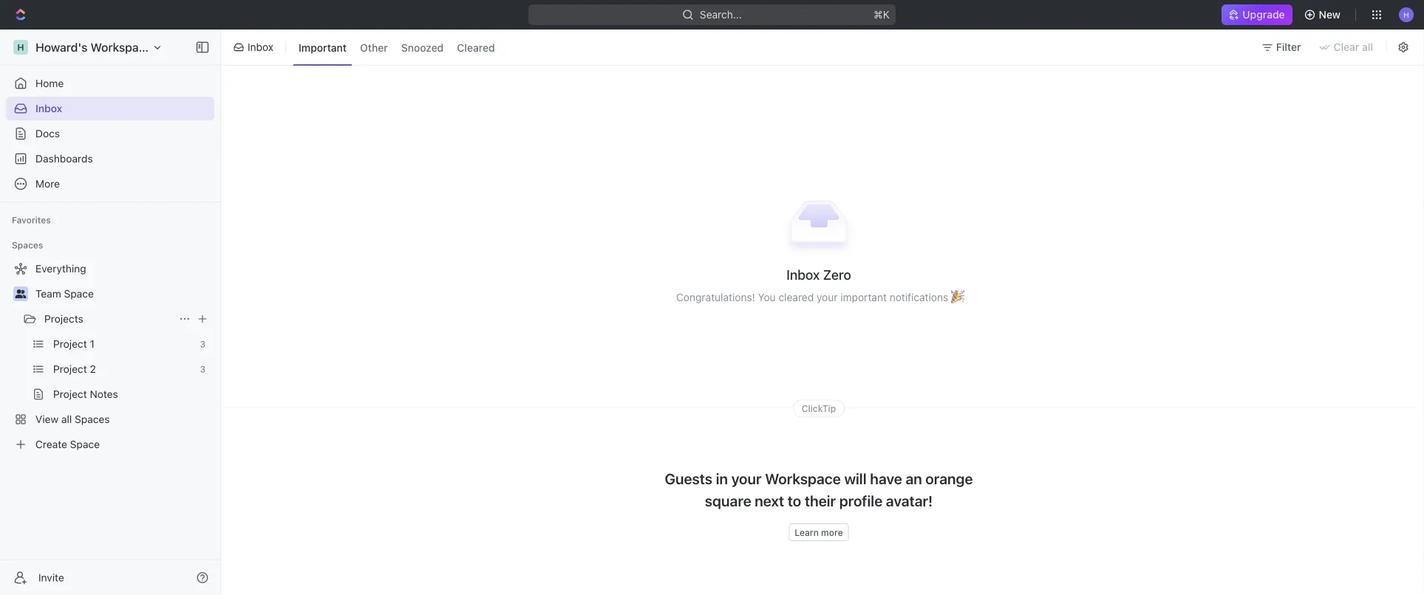 Task type: describe. For each thing, give the bounding box(es) containing it.
clicktip
[[802, 404, 836, 414]]

everything link
[[6, 257, 211, 281]]

inbox link
[[6, 97, 214, 120]]

new button
[[1298, 3, 1350, 27]]

clear all button
[[1313, 35, 1382, 59]]

all for clear
[[1362, 41, 1373, 53]]

congratulations!
[[676, 291, 755, 304]]

your inside guests in your workspace will have an orange square next to their profile avatar!
[[731, 470, 762, 487]]

important
[[299, 41, 347, 53]]

upgrade link
[[1222, 4, 1292, 25]]

other button
[[355, 36, 393, 59]]

cleared
[[779, 291, 814, 304]]

home
[[35, 77, 64, 89]]

howard's
[[35, 40, 88, 54]]

inbox zero
[[787, 267, 851, 283]]

1 horizontal spatial your
[[817, 291, 838, 304]]

snoozed
[[401, 41, 444, 53]]

view all spaces link
[[6, 408, 211, 432]]

favorites
[[12, 215, 51, 225]]

zero
[[823, 267, 851, 283]]

⌘k
[[874, 9, 890, 21]]

2
[[90, 363, 96, 375]]

team space link
[[35, 282, 211, 306]]

dashboards link
[[6, 147, 214, 171]]

their
[[805, 492, 836, 510]]

you
[[758, 291, 776, 304]]

have
[[870, 470, 902, 487]]

snoozed button
[[396, 36, 449, 59]]

profile
[[839, 492, 883, 510]]

3 for 2
[[200, 364, 205, 375]]

important
[[841, 291, 887, 304]]

project for project 1
[[53, 338, 87, 350]]

project 1
[[53, 338, 95, 350]]

workspace inside sidebar navigation
[[91, 40, 152, 54]]

howard's workspace, , element
[[13, 40, 28, 55]]

h inside dropdown button
[[1404, 10, 1409, 19]]

notes
[[90, 388, 118, 401]]

docs link
[[6, 122, 214, 146]]

create space link
[[6, 433, 211, 457]]

view all spaces
[[35, 414, 110, 426]]

cleared button
[[452, 36, 500, 59]]

h button
[[1395, 3, 1418, 27]]

project notes
[[53, 388, 118, 401]]

guests
[[665, 470, 713, 487]]

more button
[[6, 172, 214, 196]]

search...
[[700, 9, 742, 21]]

favorites button
[[6, 211, 57, 229]]

1
[[90, 338, 95, 350]]

docs
[[35, 128, 60, 140]]

dashboards
[[35, 153, 93, 165]]

clear
[[1334, 41, 1360, 53]]

learn more link
[[789, 524, 849, 542]]

inbox inside sidebar navigation
[[35, 102, 62, 115]]

3 for 1
[[200, 339, 205, 350]]

square
[[705, 492, 752, 510]]

1 horizontal spatial inbox
[[248, 41, 274, 53]]

project 2
[[53, 363, 96, 375]]

all for view
[[61, 414, 72, 426]]

workspace inside guests in your workspace will have an orange square next to their profile avatar!
[[765, 470, 841, 487]]



Task type: locate. For each thing, give the bounding box(es) containing it.
0 vertical spatial all
[[1362, 41, 1373, 53]]

invite
[[38, 572, 64, 584]]

your
[[817, 291, 838, 304], [731, 470, 762, 487]]

1 vertical spatial space
[[70, 439, 100, 451]]

project
[[53, 338, 87, 350], [53, 363, 87, 375], [53, 388, 87, 401]]

your right in
[[731, 470, 762, 487]]

0 horizontal spatial inbox
[[35, 102, 62, 115]]

howard's workspace
[[35, 40, 152, 54]]

user group image
[[15, 290, 26, 299]]

important button
[[293, 36, 352, 59]]

space up projects
[[64, 288, 94, 300]]

inbox left important button
[[248, 41, 274, 53]]

0 vertical spatial spaces
[[12, 240, 43, 251]]

3 project from the top
[[53, 388, 87, 401]]

0 vertical spatial 3
[[200, 339, 205, 350]]

workspace up to
[[765, 470, 841, 487]]

workspace
[[91, 40, 152, 54], [765, 470, 841, 487]]

filter
[[1276, 41, 1301, 53]]

1 vertical spatial h
[[17, 42, 24, 52]]

orange
[[926, 470, 973, 487]]

0 horizontal spatial all
[[61, 414, 72, 426]]

2 vertical spatial project
[[53, 388, 87, 401]]

1 vertical spatial inbox
[[35, 102, 62, 115]]

0 vertical spatial workspace
[[91, 40, 152, 54]]

project for project 2
[[53, 363, 87, 375]]

notifications
[[890, 291, 948, 304]]

project for project notes
[[53, 388, 87, 401]]

inbox
[[248, 41, 274, 53], [35, 102, 62, 115], [787, 267, 820, 283]]

tab list containing important
[[291, 27, 503, 68]]

filter button
[[1256, 35, 1310, 59]]

2 vertical spatial inbox
[[787, 267, 820, 283]]

more
[[821, 528, 843, 538]]

project notes link
[[53, 383, 211, 407]]

clear all
[[1334, 41, 1373, 53]]

guests in your workspace will have an orange square next to their profile avatar!
[[665, 470, 973, 510]]

will
[[844, 470, 867, 487]]

3
[[200, 339, 205, 350], [200, 364, 205, 375]]

0 vertical spatial inbox
[[248, 41, 274, 53]]

0 vertical spatial project
[[53, 338, 87, 350]]

workspace up home link
[[91, 40, 152, 54]]

0 horizontal spatial your
[[731, 470, 762, 487]]

your down inbox zero
[[817, 291, 838, 304]]

1 horizontal spatial spaces
[[75, 414, 110, 426]]

project left 1 at the bottom left of page
[[53, 338, 87, 350]]

1 horizontal spatial workspace
[[765, 470, 841, 487]]

1 horizontal spatial all
[[1362, 41, 1373, 53]]

2 horizontal spatial inbox
[[787, 267, 820, 283]]

learn more
[[795, 528, 843, 538]]

project left 2
[[53, 363, 87, 375]]

inbox up the cleared
[[787, 267, 820, 283]]

spaces down project notes
[[75, 414, 110, 426]]

team space
[[35, 288, 94, 300]]

0 vertical spatial your
[[817, 291, 838, 304]]

congratulations! you cleared your important notifications 🎉
[[676, 291, 962, 304]]

1 vertical spatial workspace
[[765, 470, 841, 487]]

🎉
[[951, 291, 962, 304]]

1 horizontal spatial h
[[1404, 10, 1409, 19]]

projects link
[[44, 307, 173, 331]]

space
[[64, 288, 94, 300], [70, 439, 100, 451]]

an
[[906, 470, 922, 487]]

in
[[716, 470, 728, 487]]

learn
[[795, 528, 819, 538]]

spaces down "favorites" button
[[12, 240, 43, 251]]

to
[[788, 492, 801, 510]]

tree inside sidebar navigation
[[6, 257, 214, 457]]

new
[[1319, 9, 1341, 21]]

1 vertical spatial spaces
[[75, 414, 110, 426]]

all
[[1362, 41, 1373, 53], [61, 414, 72, 426]]

create space
[[35, 439, 100, 451]]

view
[[35, 414, 58, 426]]

sidebar navigation
[[0, 30, 224, 596]]

h
[[1404, 10, 1409, 19], [17, 42, 24, 52]]

home link
[[6, 72, 214, 95]]

space for team space
[[64, 288, 94, 300]]

next
[[755, 492, 784, 510]]

cleared
[[457, 41, 495, 53]]

1 project from the top
[[53, 338, 87, 350]]

1 vertical spatial 3
[[200, 364, 205, 375]]

upgrade
[[1243, 9, 1285, 21]]

space down view all spaces
[[70, 439, 100, 451]]

create
[[35, 439, 67, 451]]

1 vertical spatial your
[[731, 470, 762, 487]]

0 vertical spatial h
[[1404, 10, 1409, 19]]

all right clear
[[1362, 41, 1373, 53]]

1 3 from the top
[[200, 339, 205, 350]]

everything
[[35, 263, 86, 275]]

all inside view all spaces link
[[61, 414, 72, 426]]

tree containing everything
[[6, 257, 214, 457]]

more
[[35, 178, 60, 190]]

2 3 from the top
[[200, 364, 205, 375]]

inbox down home
[[35, 102, 62, 115]]

2 project from the top
[[53, 363, 87, 375]]

tree
[[6, 257, 214, 457]]

spaces inside tree
[[75, 414, 110, 426]]

all inside clear all button
[[1362, 41, 1373, 53]]

tab list
[[291, 27, 503, 68]]

project up view all spaces
[[53, 388, 87, 401]]

0 vertical spatial space
[[64, 288, 94, 300]]

project 1 link
[[53, 333, 194, 356]]

space for create space
[[70, 439, 100, 451]]

h inside sidebar navigation
[[17, 42, 24, 52]]

1 vertical spatial project
[[53, 363, 87, 375]]

1 vertical spatial all
[[61, 414, 72, 426]]

project 2 link
[[53, 358, 194, 381]]

spaces
[[12, 240, 43, 251], [75, 414, 110, 426]]

team
[[35, 288, 61, 300]]

project inside "link"
[[53, 388, 87, 401]]

other
[[360, 41, 388, 53]]

0 horizontal spatial h
[[17, 42, 24, 52]]

0 horizontal spatial workspace
[[91, 40, 152, 54]]

projects
[[44, 313, 83, 325]]

0 horizontal spatial spaces
[[12, 240, 43, 251]]

all right view
[[61, 414, 72, 426]]

avatar!
[[886, 492, 933, 510]]



Task type: vqa. For each thing, say whether or not it's contained in the screenshot.
7
no



